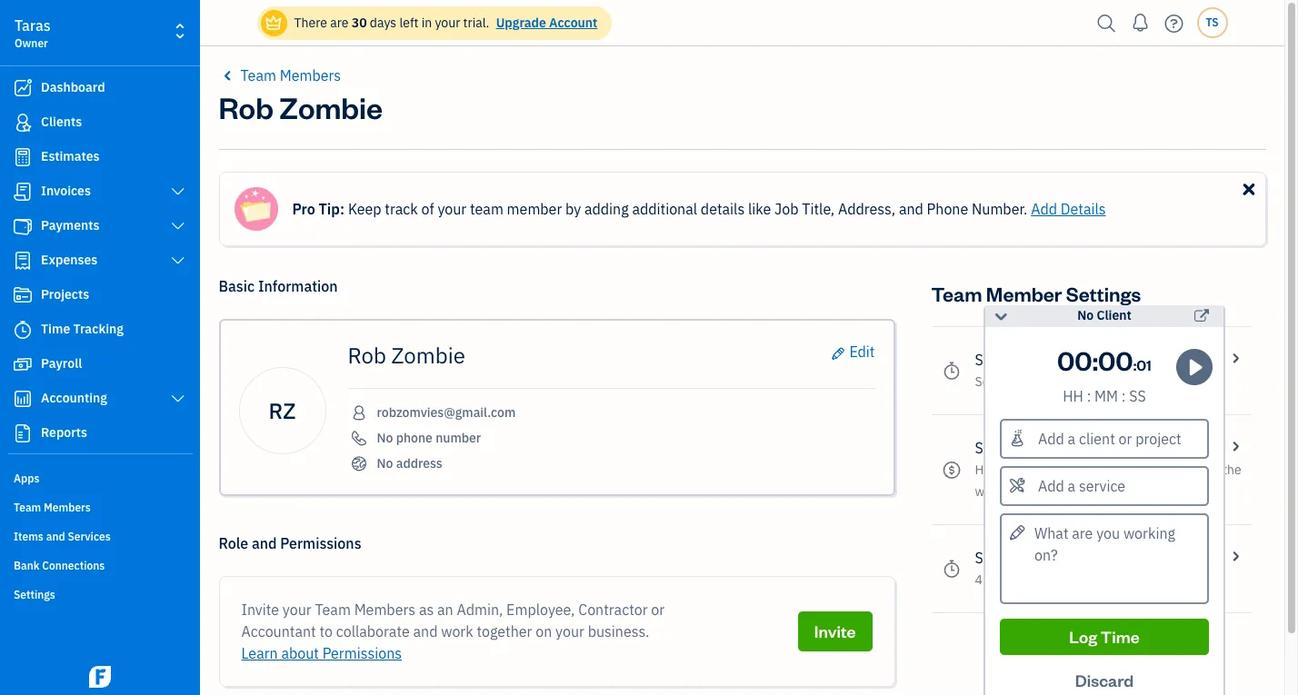 Task type: locate. For each thing, give the bounding box(es) containing it.
team members up items and services
[[14, 501, 91, 515]]

chevron large down image inside accounting link
[[170, 392, 186, 406]]

for
[[1068, 374, 1084, 390], [1204, 462, 1220, 478]]

your right pay
[[1086, 462, 1111, 478]]

tip:
[[319, 200, 345, 218]]

zombie for rob  zombie
[[391, 341, 465, 370]]

0 vertical spatial zombie
[[279, 87, 383, 126]]

4 set from the top
[[975, 549, 997, 567]]

set up how
[[975, 439, 997, 457]]

: inside 00 : 00 : 01
[[1133, 355, 1137, 375]]

expenses link
[[5, 245, 195, 277]]

rate for set cost rate
[[1033, 439, 1063, 457]]

What are you working on? text field
[[1000, 514, 1209, 605]]

0 horizontal spatial team
[[14, 501, 41, 515]]

chart image
[[12, 390, 34, 408]]

1 vertical spatial work
[[441, 623, 473, 641]]

team members link down apps link
[[5, 494, 195, 521]]

for left the
[[1204, 462, 1220, 478]]

job
[[775, 200, 799, 218]]

time right "timer" icon
[[41, 321, 70, 337]]

basic
[[219, 277, 255, 295]]

bank
[[14, 559, 40, 573]]

ts button
[[1197, 7, 1228, 38]]

1 horizontal spatial rob
[[348, 341, 386, 370]]

1 horizontal spatial invite
[[814, 621, 856, 642]]

2 chevron large down image from the top
[[170, 392, 186, 406]]

00 up hh
[[1057, 343, 1092, 377]]

:
[[1092, 343, 1098, 377], [1133, 355, 1137, 375], [1087, 387, 1091, 405], [1122, 387, 1126, 405]]

no left address
[[377, 455, 393, 472]]

00 left 01
[[1098, 343, 1133, 377]]

1 chevron large down image from the top
[[170, 219, 186, 234]]

like
[[748, 200, 771, 218]]

1 vertical spatial for
[[1204, 462, 1220, 478]]

set for set billable rate
[[975, 351, 997, 369]]

0 vertical spatial invite
[[241, 601, 279, 619]]

1 horizontal spatial team
[[240, 66, 276, 85]]

taras owner
[[15, 16, 51, 50]]

rob zombie
[[219, 87, 383, 126]]

reports link
[[5, 417, 195, 450]]

there
[[294, 15, 327, 31]]

team
[[240, 66, 276, 85], [14, 501, 41, 515], [315, 601, 351, 619]]

invite button
[[798, 612, 872, 652]]

0 horizontal spatial time
[[41, 321, 70, 337]]

team inside main element
[[14, 501, 41, 515]]

Add a service text field
[[1002, 468, 1207, 505]]

phone
[[927, 200, 968, 218]]

0 vertical spatial rate
[[1053, 351, 1083, 369]]

1 vertical spatial team members link
[[5, 494, 195, 521]]

0 vertical spatial team
[[470, 200, 504, 218]]

your right of
[[438, 200, 467, 218]]

work down how
[[975, 484, 1003, 500]]

set
[[975, 351, 997, 369], [975, 374, 994, 390], [975, 439, 997, 457], [975, 549, 997, 567]]

invite inside button
[[814, 621, 856, 642]]

set hourly rates for tracked time
[[975, 374, 1159, 390]]

members up "collaborate"
[[354, 601, 416, 619]]

team up rob zombie
[[240, 66, 276, 85]]

additional
[[632, 200, 697, 218]]

zombie down are
[[279, 87, 383, 126]]

expense image
[[12, 252, 34, 270]]

time
[[1133, 374, 1159, 390]]

collaborate
[[336, 623, 410, 641]]

chevron large down image for payments
[[170, 219, 186, 234]]

expenses
[[41, 252, 98, 268]]

invite inside invite your team members as an admin, employee, contractor or accountant to collaborate and work together on your business. learn about permissions
[[241, 601, 279, 619]]

rob for rob  zombie
[[348, 341, 386, 370]]

chevron large down image for accounting
[[170, 392, 186, 406]]

details
[[1061, 200, 1106, 218]]

team members link up rob zombie
[[219, 65, 341, 86]]

and
[[899, 200, 923, 218], [46, 530, 65, 544], [252, 535, 277, 553], [413, 623, 438, 641]]

1 horizontal spatial 00
[[1098, 343, 1133, 377]]

work down an
[[441, 623, 473, 641]]

30
[[352, 15, 367, 31]]

chevron large down image inside invoices link
[[170, 185, 186, 199]]

0 horizontal spatial 00
[[1057, 343, 1092, 377]]

chevron large down image for expenses
[[170, 254, 186, 268]]

members inside invite your team members as an admin, employee, contractor or accountant to collaborate and work together on your business. learn about permissions
[[354, 601, 416, 619]]

chevron large down image up projects link
[[170, 254, 186, 268]]

team left member
[[470, 200, 504, 218]]

0 vertical spatial members
[[280, 66, 341, 85]]

there are 30 days left in your trial. upgrade account
[[294, 15, 598, 31]]

chevron large down image inside payments link
[[170, 219, 186, 234]]

1 horizontal spatial for
[[1204, 462, 1220, 478]]

team members
[[240, 66, 341, 85], [14, 501, 91, 515]]

members up items and services
[[44, 501, 91, 515]]

1 chevron large down image from the top
[[170, 185, 186, 199]]

and down as on the left of the page
[[413, 623, 438, 641]]

time inside button
[[1101, 626, 1140, 647]]

clients link
[[5, 106, 195, 139]]

for right rates
[[1068, 374, 1084, 390]]

hh
[[1063, 387, 1084, 405]]

capacity
[[1000, 549, 1056, 567]]

accountant
[[241, 623, 316, 641]]

1 vertical spatial team
[[14, 501, 41, 515]]

0 horizontal spatial invite
[[241, 601, 279, 619]]

1 vertical spatial rob
[[348, 341, 386, 370]]

work inside invite your team members as an admin, employee, contractor or accountant to collaborate and work together on your business. learn about permissions
[[441, 623, 473, 641]]

members up rob zombie
[[280, 66, 341, 85]]

2 horizontal spatial members
[[354, 601, 416, 619]]

team members up rob zombie
[[240, 66, 341, 85]]

tracked
[[1087, 374, 1130, 390]]

discard
[[1075, 670, 1134, 691]]

3 set from the top
[[975, 439, 997, 457]]

log time
[[1069, 626, 1140, 647]]

1 horizontal spatial team members
[[240, 66, 341, 85]]

zombie up "robzomvies@gmail.com"
[[391, 341, 465, 370]]

no left phone
[[377, 430, 393, 446]]

time tracking
[[41, 321, 124, 337]]

rob
[[219, 87, 273, 126], [348, 341, 386, 370]]

team down apps
[[14, 501, 41, 515]]

primary default image
[[1236, 176, 1261, 202]]

time right log
[[1101, 626, 1140, 647]]

pro
[[292, 200, 315, 218]]

timer image
[[12, 321, 34, 339]]

dashboard
[[41, 79, 105, 95]]

no address
[[377, 455, 443, 472]]

no left 'client'
[[1078, 307, 1094, 324]]

permissions down "collaborate"
[[322, 645, 402, 663]]

1 vertical spatial members
[[44, 501, 91, 515]]

0 vertical spatial work
[[975, 484, 1003, 500]]

your right in on the top of page
[[435, 15, 460, 31]]

add details link
[[1031, 198, 1106, 220]]

rate up you
[[1033, 439, 1063, 457]]

1 horizontal spatial zombie
[[391, 341, 465, 370]]

time tracking link
[[5, 314, 195, 346]]

0 horizontal spatial work
[[441, 623, 473, 641]]

set up 40:00
[[975, 549, 997, 567]]

0 vertical spatial team
[[240, 66, 276, 85]]

team up to
[[315, 601, 351, 619]]

0 vertical spatial chevron large down image
[[170, 219, 186, 234]]

2 horizontal spatial team
[[315, 601, 351, 619]]

1 horizontal spatial team
[[1114, 462, 1144, 478]]

chevron large down image down "estimates" link
[[170, 185, 186, 199]]

set billable rate
[[975, 351, 1083, 369]]

2 chevron large down image from the top
[[170, 254, 186, 268]]

2 vertical spatial team
[[315, 601, 351, 619]]

0 vertical spatial no
[[1078, 307, 1094, 324]]

business.
[[588, 623, 650, 641]]

edit
[[849, 343, 875, 361]]

apps
[[14, 472, 40, 485]]

Add a client or project text field
[[1002, 421, 1207, 457]]

in
[[422, 15, 432, 31]]

set left hourly
[[975, 374, 994, 390]]

permissions right "role" at the bottom
[[280, 535, 361, 553]]

chevron large down image
[[170, 219, 186, 234], [170, 392, 186, 406]]

0 horizontal spatial rob
[[219, 87, 273, 126]]

0 vertical spatial for
[[1068, 374, 1084, 390]]

0 vertical spatial rob
[[219, 87, 273, 126]]

2 vertical spatial no
[[377, 455, 393, 472]]

rob for rob zombie
[[219, 87, 273, 126]]

: left ss
[[1122, 387, 1126, 405]]

1 horizontal spatial time
[[1101, 626, 1140, 647]]

your inside how much you pay your team members for the work they do
[[1086, 462, 1111, 478]]

1 vertical spatial time
[[1101, 626, 1140, 647]]

team down add a client or project text box
[[1114, 462, 1144, 478]]

chevron large down image for invoices
[[170, 185, 186, 199]]

chevron large down image up reports link
[[170, 392, 186, 406]]

0 horizontal spatial team members link
[[5, 494, 195, 521]]

0 horizontal spatial team members
[[14, 501, 91, 515]]

40:00 hr/week
[[975, 572, 1059, 588]]

1 horizontal spatial work
[[975, 484, 1003, 500]]

pro tip: keep track of your team member by adding additional details like job title, address, and phone number. add details
[[292, 200, 1106, 218]]

1 vertical spatial chevron large down image
[[170, 254, 186, 268]]

1 set from the top
[[975, 351, 997, 369]]

0 vertical spatial team members link
[[219, 65, 341, 86]]

1 vertical spatial invite
[[814, 621, 856, 642]]

1 vertical spatial no
[[377, 430, 393, 446]]

do
[[1034, 484, 1049, 500]]

time inside main element
[[41, 321, 70, 337]]

0 vertical spatial team members
[[240, 66, 341, 85]]

contractor
[[578, 601, 648, 619]]

on
[[536, 623, 552, 641]]

role
[[219, 535, 248, 553]]

invite your team members as an admin, employee, contractor or accountant to collaborate and work together on your business. learn about permissions
[[241, 601, 665, 663]]

0 vertical spatial chevron large down image
[[170, 185, 186, 199]]

1 horizontal spatial team members link
[[219, 65, 341, 86]]

payroll
[[41, 355, 82, 372]]

rate
[[1053, 351, 1083, 369], [1033, 439, 1063, 457]]

0 horizontal spatial zombie
[[279, 87, 383, 126]]

rate up set hourly rates for tracked time
[[1053, 351, 1083, 369]]

: up ss
[[1133, 355, 1137, 375]]

1 vertical spatial zombie
[[391, 341, 465, 370]]

learn
[[241, 645, 278, 663]]

1 vertical spatial team
[[1114, 462, 1144, 478]]

chevron large down image up expenses link
[[170, 219, 186, 234]]

1 vertical spatial chevron large down image
[[170, 392, 186, 406]]

1 vertical spatial rate
[[1033, 439, 1063, 457]]

set left billable
[[975, 351, 997, 369]]

crown image
[[264, 13, 283, 32]]

payments link
[[5, 210, 195, 243]]

payments
[[41, 217, 100, 234]]

2 vertical spatial members
[[354, 601, 416, 619]]

0 horizontal spatial members
[[44, 501, 91, 515]]

1 vertical spatial permissions
[[322, 645, 402, 663]]

0 vertical spatial time
[[41, 321, 70, 337]]

invoices
[[41, 183, 91, 199]]

2 set from the top
[[975, 374, 994, 390]]

zombie for rob zombie
[[279, 87, 383, 126]]

and right items
[[46, 530, 65, 544]]

chevron large down image inside expenses link
[[170, 254, 186, 268]]

chevron large down image
[[170, 185, 186, 199], [170, 254, 186, 268]]

add
[[1031, 200, 1057, 218]]

how much you pay your team members for the work they do
[[975, 462, 1242, 500]]

upgrade
[[496, 15, 546, 31]]

work
[[975, 484, 1003, 500], [441, 623, 473, 641]]

: right hh
[[1087, 387, 1091, 405]]

1 vertical spatial team members
[[14, 501, 91, 515]]

projects
[[41, 286, 89, 303]]

the
[[1223, 462, 1242, 478]]

invoice image
[[12, 183, 34, 201]]

2 00 from the left
[[1098, 343, 1133, 377]]

by
[[566, 200, 581, 218]]

rate for set billable rate
[[1053, 351, 1083, 369]]

rob  zombie
[[348, 341, 465, 370]]



Task type: vqa. For each thing, say whether or not it's contained in the screenshot.
Save
no



Task type: describe. For each thing, give the bounding box(es) containing it.
are
[[330, 15, 349, 31]]

services
[[68, 530, 111, 544]]

: up hh : mm : ss
[[1092, 343, 1098, 377]]

01
[[1137, 355, 1152, 375]]

together
[[477, 623, 532, 641]]

set capacity
[[975, 549, 1056, 567]]

or
[[651, 601, 665, 619]]

dashboard link
[[5, 72, 195, 105]]

to
[[319, 623, 333, 641]]

rz
[[269, 396, 296, 425]]

employee,
[[506, 601, 575, 619]]

0 horizontal spatial for
[[1068, 374, 1084, 390]]

apps link
[[5, 465, 195, 492]]

items
[[14, 530, 44, 544]]

address
[[396, 455, 443, 472]]

collapse timer details image
[[993, 305, 1009, 327]]

payment image
[[12, 217, 34, 235]]

log
[[1069, 626, 1097, 647]]

of
[[421, 200, 434, 218]]

1 horizontal spatial members
[[280, 66, 341, 85]]

taras
[[15, 16, 51, 35]]

set for set cost rate
[[975, 439, 997, 457]]

permissions inside invite your team members as an admin, employee, contractor or accountant to collaborate and work together on your business. learn about permissions
[[322, 645, 402, 663]]

work inside how much you pay your team members for the work they do
[[975, 484, 1003, 500]]

resume timer image
[[1183, 357, 1208, 379]]

bank connections link
[[5, 552, 195, 579]]

and inside main element
[[46, 530, 65, 544]]

account
[[549, 15, 598, 31]]

cost
[[1000, 439, 1029, 457]]

team inside how much you pay your team members for the work they do
[[1114, 462, 1144, 478]]

discard button
[[1000, 663, 1209, 695]]

keep
[[348, 200, 381, 218]]

members inside main element
[[44, 501, 91, 515]]

details
[[701, 200, 745, 218]]

items and services
[[14, 530, 111, 544]]

team members inside main element
[[14, 501, 91, 515]]

role and permissions
[[219, 535, 361, 553]]

invoices link
[[5, 175, 195, 208]]

an
[[437, 601, 453, 619]]

much
[[1004, 462, 1036, 478]]

team inside invite your team members as an admin, employee, contractor or accountant to collaborate and work together on your business. learn about permissions
[[315, 601, 351, 619]]

upgrade account link
[[492, 15, 598, 31]]

they
[[1006, 484, 1031, 500]]

number.
[[972, 200, 1028, 218]]

left
[[399, 15, 419, 31]]

client image
[[12, 114, 34, 132]]

mm
[[1095, 387, 1118, 405]]

main element
[[0, 0, 245, 695]]

and inside invite your team members as an admin, employee, contractor or accountant to collaborate and work together on your business. learn about permissions
[[413, 623, 438, 641]]

estimate image
[[12, 148, 34, 166]]

about
[[281, 645, 319, 663]]

ss
[[1129, 387, 1146, 405]]

as
[[419, 601, 434, 619]]

billable
[[1000, 351, 1049, 369]]

no phone number
[[377, 430, 481, 446]]

reports
[[41, 425, 87, 441]]

search image
[[1092, 10, 1121, 37]]

your right on at the left of the page
[[556, 623, 584, 641]]

connections
[[42, 559, 105, 573]]

00 : 00 : 01
[[1057, 343, 1152, 377]]

for inside how much you pay your team members for the work they do
[[1204, 462, 1220, 478]]

1 00 from the left
[[1057, 343, 1092, 377]]

how
[[975, 462, 1001, 478]]

tracking
[[73, 321, 124, 337]]

accounting link
[[5, 383, 195, 415]]

dashboard image
[[12, 79, 34, 97]]

set for set hourly rates for tracked time
[[975, 374, 994, 390]]

you
[[1039, 462, 1059, 478]]

notifications image
[[1126, 5, 1155, 41]]

estimates link
[[5, 141, 195, 174]]

project image
[[12, 286, 34, 305]]

money image
[[12, 355, 34, 374]]

no client
[[1078, 307, 1132, 324]]

items and services link
[[5, 523, 195, 550]]

rates
[[1036, 374, 1065, 390]]

go to help image
[[1160, 10, 1189, 37]]

hourly
[[997, 374, 1033, 390]]

days
[[370, 15, 396, 31]]

your up accountant
[[283, 601, 312, 619]]

bank connections
[[14, 559, 105, 573]]

and right "role" at the bottom
[[252, 535, 277, 553]]

set cost rate
[[975, 439, 1063, 457]]

adding
[[585, 200, 629, 218]]

projects link
[[5, 279, 195, 312]]

0 horizontal spatial team
[[470, 200, 504, 218]]

invite for invite
[[814, 621, 856, 642]]

information
[[258, 277, 338, 295]]

number
[[436, 430, 481, 446]]

address,
[[838, 200, 896, 218]]

invite for invite your team members as an admin, employee, contractor or accountant to collaborate and work together on your business. learn about permissions
[[241, 601, 279, 619]]

no for no phone number
[[377, 430, 393, 446]]

member
[[507, 200, 562, 218]]

0 vertical spatial permissions
[[280, 535, 361, 553]]

admin,
[[457, 601, 503, 619]]

basic information
[[219, 277, 338, 295]]

phone
[[396, 430, 433, 446]]

ts
[[1206, 15, 1219, 29]]

clients
[[41, 114, 82, 130]]

owner
[[15, 36, 48, 50]]

learn about permissions link
[[241, 645, 402, 663]]

open in new window image
[[1195, 305, 1209, 327]]

freshbooks image
[[85, 666, 115, 688]]

no for no client
[[1078, 307, 1094, 324]]

report image
[[12, 425, 34, 443]]

members
[[1147, 462, 1201, 478]]

40:00
[[975, 572, 1009, 588]]

set for set capacity
[[975, 549, 997, 567]]

and left the phone at the right of the page
[[899, 200, 923, 218]]

settings
[[14, 588, 55, 602]]

client
[[1097, 307, 1132, 324]]

no for no address
[[377, 455, 393, 472]]

track
[[385, 200, 418, 218]]

log time button
[[1000, 619, 1209, 655]]

accounting
[[41, 390, 107, 406]]



